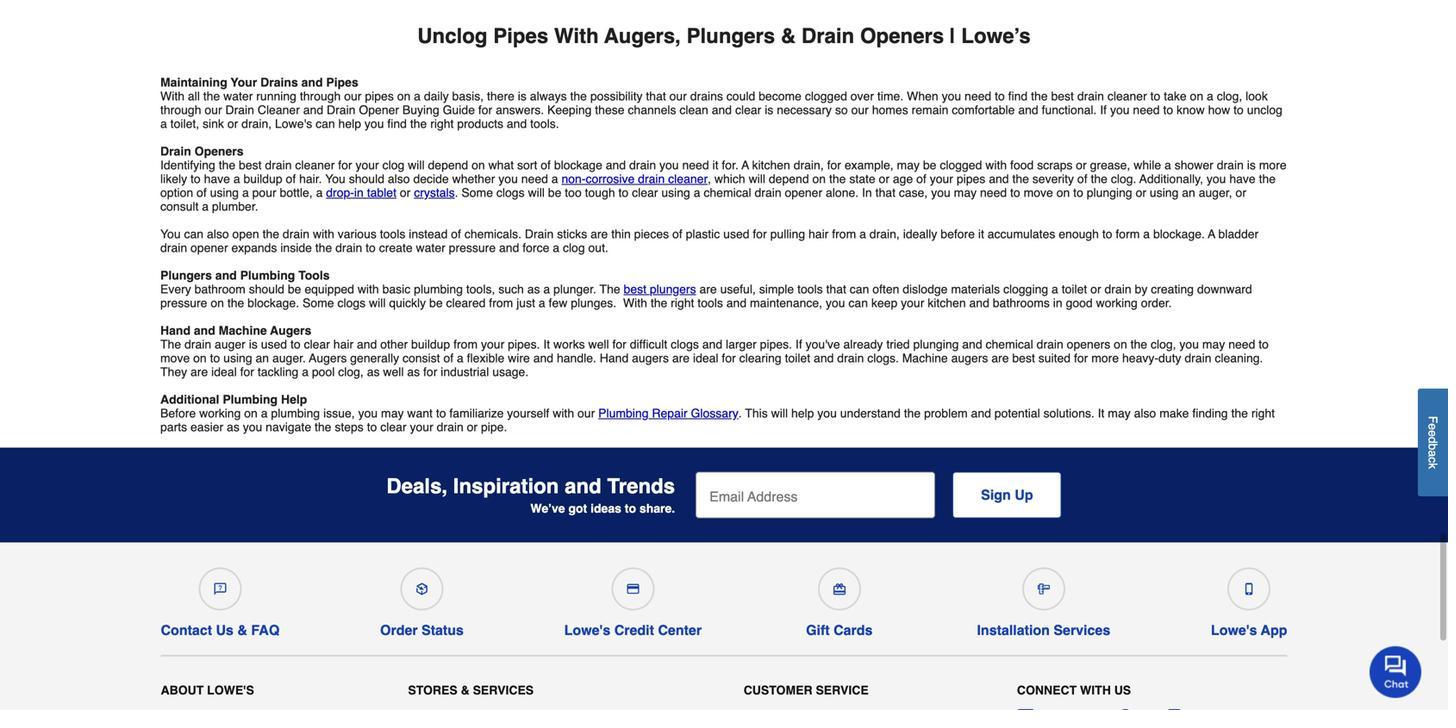Task type: describe. For each thing, give the bounding box(es) containing it.
0 vertical spatial with
[[554, 24, 599, 48]]

and inside '. this will help you understand the problem and potential solutions. it may also make finding the right parts easier as you navigate the steps to clear your drain or pipe.'
[[971, 406, 991, 420]]

shower
[[1175, 158, 1214, 172]]

installation services link
[[977, 561, 1111, 639]]

2 pipes. from the left
[[760, 337, 792, 351]]

for right suited
[[1074, 351, 1088, 365]]

on inside 'are useful, simple tools that can often dislodge materials clogging a toilet or drain by creating downward pressure on the blockage. some clogs will quickly be cleared from just a few plunges.  with the right tools and maintenance, you can keep your kitchen and bathrooms in good working order.'
[[211, 296, 224, 310]]

this
[[745, 406, 768, 420]]

on left daily
[[397, 89, 411, 103]]

wire
[[508, 351, 530, 365]]

help inside '. this will help you understand the problem and potential solutions. it may also make finding the right parts easier as you navigate the steps to clear your drain or pipe.'
[[791, 406, 814, 420]]

best plungers link
[[624, 282, 696, 296]]

a inside button
[[1427, 450, 1440, 457]]

blockage. inside 'are useful, simple tools that can often dislodge materials clogging a toilet or drain by creating downward pressure on the blockage. some clogs will quickly be cleared from just a few plunges.  with the right tools and maintenance, you can keep your kitchen and bathrooms in good working order.'
[[248, 296, 299, 310]]

from inside hand and machine augers the drain auger is used to clear hair and other buildup from your pipes. it works well for difficult clogs and larger pipes. if you've already tried plunging and chemical drain openers on the clog, you may need to move on to using an auger. augers generally consist of a flexible wire and handle. hand augers are ideal for clearing toilet and drain clogs. machine augers are best suited for more heavy-duty drain cleaning. they are ideal for tackling a pool clog, as well as for industrial usage.
[[454, 337, 478, 351]]

using down while
[[1150, 186, 1179, 199]]

problem
[[924, 406, 968, 420]]

drain up equipped
[[336, 241, 362, 255]]

pickup image
[[416, 583, 428, 595]]

drain down channels
[[629, 158, 656, 172]]

or inside the maintaining your drains and pipes with all the water running through our pipes on a daily basis, there is always the possibility that our drains could become clogged over time. when you need to find the best drain cleaner to take on a clog, look through our drain cleaner and drain opener buying guide for answers. keeping these channels clean and clear is necessary so our homes remain comfortable and functional. if you need to know how to unclog a toilet, sink or drain, lowe's can help you find the right products and tools.
[[227, 117, 238, 131]]

connect with us
[[1017, 684, 1131, 697]]

our right all
[[205, 103, 222, 117]]

you down additional plumbing help
[[243, 420, 262, 434]]

clogged inside identifying the best drain cleaner for your clog will depend on what sort of blockage and drain you need it for. a kitchen drain, for example, may be clogged with food scraps or grease, while a shower drain is more likely to have a buildup of hair. you should also decide whether you need a
[[940, 158, 982, 172]]

you inside ', which will depend on the state or age of your pipes and the severity of the clog. additionally, you have the option of using a pour bottle, a'
[[1207, 172, 1226, 186]]

and down materials
[[962, 337, 983, 351]]

additional
[[160, 393, 219, 406]]

using inside hand and machine augers the drain auger is used to clear hair and other buildup from your pipes. it works well for difficult clogs and larger pipes. if you've already tried plunging and chemical drain openers on the clog, you may need to move on to using an auger. augers generally consist of a flexible wire and handle. hand augers are ideal for clearing toilet and drain clogs. machine augers are best suited for more heavy-duty drain cleaning. they are ideal for tackling a pool clog, as well as for industrial usage.
[[223, 351, 252, 365]]

every
[[160, 282, 191, 296]]

the right auger,
[[1259, 172, 1276, 186]]

|
[[950, 24, 956, 48]]

with right the yourself
[[553, 406, 574, 420]]

will inside '. this will help you understand the problem and potential solutions. it may also make finding the right parts easier as you navigate the steps to clear your drain or pipe.'
[[771, 406, 788, 420]]

f e e d b a c k
[[1427, 416, 1440, 469]]

and down expands
[[215, 268, 237, 282]]

gift cards link
[[803, 561, 877, 639]]

of right sort
[[541, 158, 551, 172]]

every bathroom should be equipped with basic plumbing tools, such as a plunger. the best plungers
[[160, 282, 696, 296]]

drain down bottle,
[[283, 227, 310, 241]]

and down "bathroom"
[[194, 324, 215, 337]]

tools inside you can also open the drain with various tools instead of chemicals. drain sticks are thin pieces of plastic used for pulling hair from a drain, ideally before it accumulates enough to form a blockage. a bladder drain opener expands inside the drain to create water pressure and force a clog out.
[[380, 227, 406, 241]]

and inside ', which will depend on the state or age of your pipes and the severity of the clog. additionally, you have the option of using a pour bottle, a'
[[989, 172, 1009, 186]]

drain inside '. this will help you understand the problem and potential solutions. it may also make finding the right parts easier as you navigate the steps to clear your drain or pipe.'
[[437, 420, 464, 434]]

augers,
[[604, 24, 681, 48]]

scraps
[[1037, 158, 1073, 172]]

often
[[873, 282, 900, 296]]

tablet
[[367, 186, 397, 199]]

by
[[1135, 282, 1148, 296]]

of right age
[[917, 172, 927, 186]]

so
[[835, 103, 848, 117]]

if inside the maintaining your drains and pipes with all the water running through our pipes on a daily basis, there is always the possibility that our drains could become clogged over time. when you need to find the best drain cleaner to take on a clog, look through our drain cleaner and drain opener buying guide for answers. keeping these channels clean and clear is necessary so our homes remain comfortable and functional. if you need to know how to unclog a toilet, sink or drain, lowe's can help you find the right products and tools.
[[1100, 103, 1107, 117]]

be inside the . some clogs will be too tough to clear using a chemical drain opener alone. in that case, you may need to move on to plunging or using an auger, or consult a plumber.
[[548, 186, 562, 199]]

the inside hand and machine augers the drain auger is used to clear hair and other buildup from your pipes. it works well for difficult clogs and larger pipes. if you've already tried plunging and chemical drain openers on the clog, you may need to move on to using an auger. augers generally consist of a flexible wire and handle. hand augers are ideal for clearing toilet and drain clogs. machine augers are best suited for more heavy-duty drain cleaning. they are ideal for tackling a pool clog, as well as for industrial usage.
[[1131, 337, 1148, 351]]

stores & services
[[408, 684, 534, 697]]

drains
[[690, 89, 723, 103]]

as left consist
[[367, 365, 380, 379]]

and left larger
[[702, 337, 723, 351]]

the up difficult
[[651, 296, 668, 310]]

bathroom
[[195, 282, 246, 296]]

your inside hand and machine augers the drain auger is used to clear hair and other buildup from your pipes. it works well for difficult clogs and larger pipes. if you've already tried plunging and chemical drain openers on the clog, you may need to move on to using an auger. augers generally consist of a flexible wire and handle. hand augers are ideal for clearing toilet and drain clogs. machine augers are best suited for more heavy-duty drain cleaning. they are ideal for tackling a pool clog, as well as for industrial usage.
[[481, 337, 505, 351]]

duty
[[1159, 351, 1182, 365]]

1 horizontal spatial clog,
[[1151, 337, 1177, 351]]

clogs inside hand and machine augers the drain auger is used to clear hair and other buildup from your pipes. it works well for difficult clogs and larger pipes. if you've already tried plunging and chemical drain openers on the clog, you may need to move on to using an auger. augers generally consist of a flexible wire and handle. hand augers are ideal for clearing toilet and drain clogs. machine augers are best suited for more heavy-duty drain cleaning. they are ideal for tackling a pool clog, as well as for industrial usage.
[[671, 337, 699, 351]]

you right whether
[[499, 172, 518, 186]]

need right remain
[[965, 89, 992, 103]]

chemical inside the . some clogs will be too tough to clear using a chemical drain opener alone. in that case, you may need to move on to plunging or using an auger, or consult a plumber.
[[704, 186, 752, 199]]

and left already
[[814, 351, 834, 365]]

drain left clogs.
[[837, 351, 864, 365]]

the inside hand and machine augers the drain auger is used to clear hair and other buildup from your pipes. it works well for difficult clogs and larger pipes. if you've already tried plunging and chemical drain openers on the clog, you may need to move on to using an auger. augers generally consist of a flexible wire and handle. hand augers are ideal for clearing toilet and drain clogs. machine augers are best suited for more heavy-duty drain cleaning. they are ideal for tackling a pool clog, as well as for industrial usage.
[[160, 337, 181, 351]]

is inside identifying the best drain cleaner for your clog will depend on what sort of blockage and drain you need it for. a kitchen drain, for example, may be clogged with food scraps or grease, while a shower drain is more likely to have a buildup of hair. you should also decide whether you need a
[[1247, 158, 1256, 172]]

for left "clearing"
[[722, 351, 736, 365]]

your inside identifying the best drain cleaner for your clog will depend on what sort of blockage and drain you need it for. a kitchen drain, for example, may be clogged with food scraps or grease, while a shower drain is more likely to have a buildup of hair. you should also decide whether you need a
[[356, 158, 379, 172]]

just
[[517, 296, 535, 310]]

could
[[727, 89, 756, 103]]

1 horizontal spatial tools
[[698, 296, 723, 310]]

installation
[[977, 622, 1050, 638]]

useful,
[[720, 282, 756, 296]]

steps
[[335, 420, 364, 434]]

clogs.
[[868, 351, 899, 365]]

lowe's inside 'link'
[[564, 622, 611, 638]]

1 vertical spatial hand
[[600, 351, 629, 365]]

hair inside you can also open the drain with various tools instead of chemicals. drain sticks are thin pieces of plastic used for pulling hair from a drain, ideally before it accumulates enough to form a blockage. a bladder drain opener expands inside the drain to create water pressure and force a clog out.
[[809, 227, 829, 241]]

clear inside hand and machine augers the drain auger is used to clear hair and other buildup from your pipes. it works well for difficult clogs and larger pipes. if you've already tried plunging and chemical drain openers on the clog, you may need to move on to using an auger. augers generally consist of a flexible wire and handle. hand augers are ideal for clearing toilet and drain clogs. machine augers are best suited for more heavy-duty drain cleaning. they are ideal for tackling a pool clog, as well as for industrial usage.
[[304, 337, 330, 351]]

clogs inside 'are useful, simple tools that can often dislodge materials clogging a toilet or drain by creating downward pressure on the blockage. some clogs will quickly be cleared from just a few plunges.  with the right tools and maintenance, you can keep your kitchen and bathrooms in good working order.'
[[338, 296, 366, 310]]

you left buying
[[365, 117, 384, 131]]

1 horizontal spatial pipes
[[493, 24, 549, 48]]

for left industrial in the bottom of the page
[[423, 365, 437, 379]]

need left take
[[1133, 103, 1160, 117]]

crystals
[[414, 186, 455, 199]]

generally
[[350, 351, 399, 365]]

order status link
[[380, 561, 464, 639]]

and right "clean"
[[712, 103, 732, 117]]

0 vertical spatial plumbing
[[414, 282, 463, 296]]

using left ,
[[662, 186, 690, 199]]

if inside hand and machine augers the drain auger is used to clear hair and other buildup from your pipes. it works well for difficult clogs and larger pipes. if you've already tried plunging and chemical drain openers on the clog, you may need to move on to using an auger. augers generally consist of a flexible wire and handle. hand augers are ideal for clearing toilet and drain clogs. machine augers are best suited for more heavy-duty drain cleaning. they are ideal for tackling a pool clog, as well as for industrial usage.
[[796, 337, 802, 351]]

clear inside the maintaining your drains and pipes with all the water running through our pipes on a daily basis, there is always the possibility that our drains could become clogged over time. when you need to find the best drain cleaner to take on a clog, look through our drain cleaner and drain opener buying guide for answers. keeping these channels clean and clear is necessary so our homes remain comfortable and functional. if you need to know how to unclog a toilet, sink or drain, lowe's can help you find the right products and tools.
[[735, 103, 762, 117]]

the down daily
[[410, 117, 427, 131]]

when
[[907, 89, 939, 103]]

and left other
[[357, 337, 377, 351]]

1 vertical spatial augers
[[309, 351, 347, 365]]

for left difficult
[[613, 337, 627, 351]]

water inside the maintaining your drains and pipes with all the water running through our pipes on a daily basis, there is always the possibility that our drains could become clogged over time. when you need to find the best drain cleaner to take on a clog, look through our drain cleaner and drain opener buying guide for answers. keeping these channels clean and clear is necessary so our homes remain comfortable and functional. if you need to know how to unclog a toilet, sink or drain, lowe's can help you find the right products and tools.
[[223, 89, 253, 103]]

. for some
[[455, 186, 458, 199]]

non-corrosive drain cleaner
[[562, 172, 708, 186]]

drain left opener
[[327, 103, 356, 117]]

more inside hand and machine augers the drain auger is used to clear hair and other buildup from your pipes. it works well for difficult clogs and larger pipes. if you've already tried plunging and chemical drain openers on the clog, you may need to move on to using an auger. augers generally consist of a flexible wire and handle. hand augers are ideal for clearing toilet and drain clogs. machine augers are best suited for more heavy-duty drain cleaning. they are ideal for tackling a pool clog, as well as for industrial usage.
[[1092, 351, 1119, 365]]

from inside 'are useful, simple tools that can often dislodge materials clogging a toilet or drain by creating downward pressure on the blockage. some clogs will quickly be cleared from just a few plunges.  with the right tools and maintenance, you can keep your kitchen and bathrooms in good working order.'
[[489, 296, 513, 310]]

are right they
[[191, 365, 208, 379]]

these
[[595, 103, 625, 117]]

it inside you can also open the drain with various tools instead of chemicals. drain sticks are thin pieces of plastic used for pulling hair from a drain, ideally before it accumulates enough to form a blockage. a bladder drain opener expands inside the drain to create water pressure and force a clog out.
[[979, 227, 985, 241]]

on right take
[[1190, 89, 1204, 103]]

issue,
[[323, 406, 355, 420]]

gift
[[806, 622, 830, 638]]

the left steps
[[315, 420, 331, 434]]

and inside identifying the best drain cleaner for your clog will depend on what sort of blockage and drain you need it for. a kitchen drain, for example, may be clogged with food scraps or grease, while a shower drain is more likely to have a buildup of hair. you should also decide whether you need a
[[606, 158, 626, 172]]

are inside you can also open the drain with various tools instead of chemicals. drain sticks are thin pieces of plastic used for pulling hair from a drain, ideally before it accumulates enough to form a blockage. a bladder drain opener expands inside the drain to create water pressure and force a clog out.
[[591, 227, 608, 241]]

can left the keep
[[849, 296, 868, 310]]

the left state
[[829, 172, 846, 186]]

clog inside identifying the best drain cleaner for your clog will depend on what sort of blockage and drain you need it for. a kitchen drain, for example, may be clogged with food scraps or grease, while a shower drain is more likely to have a buildup of hair. you should also decide whether you need a
[[382, 158, 405, 172]]

for up drop-
[[338, 158, 352, 172]]

opener inside the . some clogs will be too tough to clear using a chemical drain opener alone. in that case, you may need to move on to plunging or using an auger, or consult a plumber.
[[785, 186, 823, 199]]

our right so
[[852, 103, 869, 117]]

drain, inside the maintaining your drains and pipes with all the water running through our pipes on a daily basis, there is always the possibility that our drains could become clogged over time. when you need to find the best drain cleaner to take on a clog, look through our drain cleaner and drain opener buying guide for answers. keeping these channels clean and clear is necessary so our homes remain comfortable and functional. if you need to know how to unclog a toilet, sink or drain, lowe's can help you find the right products and tools.
[[242, 117, 272, 131]]

is right could
[[765, 103, 774, 117]]

1 horizontal spatial cleaner
[[668, 172, 708, 186]]

1 horizontal spatial openers
[[860, 24, 944, 48]]

0 horizontal spatial &
[[237, 622, 247, 638]]

the right comfortable
[[1031, 89, 1048, 103]]

customer service
[[744, 684, 869, 697]]

of left the hair.
[[286, 172, 296, 186]]

sort
[[517, 158, 537, 172]]

non-corrosive drain cleaner link
[[562, 172, 708, 186]]

good
[[1066, 296, 1093, 310]]

sign
[[981, 487, 1011, 503]]

you right 'issue,'
[[358, 406, 378, 420]]

1 vertical spatial openers
[[195, 144, 244, 158]]

of left plastic
[[673, 227, 683, 241]]

pieces
[[634, 227, 669, 241]]

drain up over
[[802, 24, 855, 48]]

as inside '. this will help you understand the problem and potential solutions. it may also make finding the right parts easier as you navigate the steps to clear your drain or pipe.'
[[227, 420, 240, 434]]

plunging inside hand and machine augers the drain auger is used to clear hair and other buildup from your pipes. it works well for difficult clogs and larger pipes. if you've already tried plunging and chemical drain openers on the clog, you may need to move on to using an auger. augers generally consist of a flexible wire and handle. hand augers are ideal for clearing toilet and drain clogs. machine augers are best suited for more heavy-duty drain cleaning. they are ideal for tackling a pool clog, as well as for industrial usage.
[[913, 337, 959, 351]]

with inside identifying the best drain cleaner for your clog will depend on what sort of blockage and drain you need it for. a kitchen drain, for example, may be clogged with food scraps or grease, while a shower drain is more likely to have a buildup of hair. you should also decide whether you need a
[[986, 158, 1007, 172]]

homes
[[872, 103, 909, 117]]

credit card image
[[627, 583, 639, 595]]

used inside hand and machine augers the drain auger is used to clear hair and other buildup from your pipes. it works well for difficult clogs and larger pipes. if you've already tried plunging and chemical drain openers on the clog, you may need to move on to using an auger. augers generally consist of a flexible wire and handle. hand augers are ideal for clearing toilet and drain clogs. machine augers are best suited for more heavy-duty drain cleaning. they are ideal for tackling a pool clog, as well as for industrial usage.
[[261, 337, 287, 351]]

sign up form
[[696, 472, 1062, 519]]

0 horizontal spatial machine
[[219, 324, 267, 337]]

also inside '. this will help you understand the problem and potential solutions. it may also make finding the right parts easier as you navigate the steps to clear your drain or pipe.'
[[1134, 406, 1157, 420]]

drain, inside identifying the best drain cleaner for your clog will depend on what sort of blockage and drain you need it for. a kitchen drain, for example, may be clogged with food scraps or grease, while a shower drain is more likely to have a buildup of hair. you should also decide whether you need a
[[794, 158, 824, 172]]

and left bathrooms
[[970, 296, 990, 310]]

drain inside you can also open the drain with various tools instead of chemicals. drain sticks are thin pieces of plastic used for pulling hair from a drain, ideally before it accumulates enough to form a blockage. a bladder drain opener expands inside the drain to create water pressure and force a clog out.
[[525, 227, 554, 241]]

you right functional.
[[1111, 103, 1130, 117]]

tough
[[585, 186, 615, 199]]

move inside the . some clogs will be too tough to clear using a chemical drain opener alone. in that case, you may need to move on to plunging or using an auger, or consult a plumber.
[[1024, 186, 1054, 199]]

opener
[[359, 103, 399, 117]]

or down while
[[1136, 186, 1147, 199]]

water inside you can also open the drain with various tools instead of chemicals. drain sticks are thin pieces of plastic used for pulling hair from a drain, ideally before it accumulates enough to form a blockage. a bladder drain opener expands inside the drain to create water pressure and force a clog out.
[[416, 241, 446, 255]]

pressure inside you can also open the drain with various tools instead of chemicals. drain sticks are thin pieces of plastic used for pulling hair from a drain, ideally before it accumulates enough to form a blockage. a bladder drain opener expands inside the drain to create water pressure and force a clog out.
[[449, 241, 496, 255]]

remain
[[912, 103, 949, 117]]

on inside ', which will depend on the state or age of your pipes and the severity of the clog. additionally, you have the option of using a pour bottle, a'
[[813, 172, 826, 186]]

deals,
[[387, 475, 448, 498]]

customer care image
[[214, 583, 226, 595]]

drain right duty
[[1185, 351, 1212, 365]]

what
[[489, 158, 514, 172]]

may left the want
[[381, 406, 404, 420]]

customer
[[744, 684, 813, 697]]

while
[[1134, 158, 1162, 172]]

or inside identifying the best drain cleaner for your clog will depend on what sort of blockage and drain you need it for. a kitchen drain, for example, may be clogged with food scraps or grease, while a shower drain is more likely to have a buildup of hair. you should also decide whether you need a
[[1076, 158, 1087, 172]]

you inside you can also open the drain with various tools instead of chemicals. drain sticks are thin pieces of plastic used for pulling hair from a drain, ideally before it accumulates enough to form a blockage. a bladder drain opener expands inside the drain to create water pressure and force a clog out.
[[160, 227, 181, 241]]

is right there
[[518, 89, 527, 103]]

the right inside
[[315, 241, 332, 255]]

1 horizontal spatial ideal
[[693, 351, 719, 365]]

1 pipes. from the left
[[508, 337, 540, 351]]

your
[[231, 75, 257, 89]]

dislodge
[[903, 282, 948, 296]]

inspiration
[[453, 475, 559, 498]]

should inside identifying the best drain cleaner for your clog will depend on what sort of blockage and drain you need it for. a kitchen drain, for example, may be clogged with food scraps or grease, while a shower drain is more likely to have a buildup of hair. you should also decide whether you need a
[[349, 172, 385, 186]]

lowe's right the about
[[207, 684, 254, 697]]

mobile image
[[1244, 583, 1256, 595]]

look
[[1246, 89, 1268, 103]]

depend inside identifying the best drain cleaner for your clog will depend on what sort of blockage and drain you need it for. a kitchen drain, for example, may be clogged with food scraps or grease, while a shower drain is more likely to have a buildup of hair. you should also decide whether you need a
[[428, 158, 468, 172]]

the left the severity
[[1013, 172, 1029, 186]]

and right the cleaner
[[303, 103, 323, 117]]

1 horizontal spatial plungers
[[687, 24, 775, 48]]

plungers and plumbing tools
[[160, 268, 330, 282]]

1 horizontal spatial well
[[588, 337, 609, 351]]

the inside identifying the best drain cleaner for your clog will depend on what sort of blockage and drain you need it for. a kitchen drain, for example, may be clogged with food scraps or grease, while a shower drain is more likely to have a buildup of hair. you should also decide whether you need a
[[219, 158, 236, 172]]

0 horizontal spatial in
[[354, 186, 364, 199]]

the left problem
[[904, 406, 921, 420]]

need right what
[[521, 172, 548, 186]]

and inside you can also open the drain with various tools instead of chemicals. drain sticks are thin pieces of plastic used for pulling hair from a drain, ideally before it accumulates enough to form a blockage. a bladder drain opener expands inside the drain to create water pressure and force a clog out.
[[499, 241, 519, 255]]

of right the severity
[[1078, 172, 1088, 186]]

gift card image
[[834, 583, 846, 595]]

plumbing down tackling
[[223, 393, 278, 406]]

be left equipped
[[288, 282, 301, 296]]

know
[[1177, 103, 1205, 117]]

and up larger
[[727, 296, 747, 310]]

1 vertical spatial services
[[473, 684, 534, 697]]

heavy-
[[1123, 351, 1159, 365]]

bladder
[[1219, 227, 1259, 241]]

on left navigate
[[244, 406, 258, 420]]

you left ,
[[660, 158, 679, 172]]

flexible
[[467, 351, 505, 365]]

sign up
[[981, 487, 1033, 503]]

clog, inside the maintaining your drains and pipes with all the water running through our pipes on a daily basis, there is always the possibility that our drains could become clogged over time. when you need to find the best drain cleaner to take on a clog, look through our drain cleaner and drain opener buying guide for answers. keeping these channels clean and clear is necessary so our homes remain comfortable and functional. if you need to know how to unclog a toilet, sink or drain, lowe's can help you find the right products and tools.
[[1217, 89, 1243, 103]]

industrial
[[441, 365, 489, 379]]

bottle,
[[280, 186, 313, 199]]

contact
[[161, 622, 212, 638]]

about lowe's
[[161, 684, 254, 697]]

some inside the . some clogs will be too tough to clear using a chemical drain opener alone. in that case, you may need to move on to plunging or using an auger, or consult a plumber.
[[462, 186, 493, 199]]

need left for. on the top
[[682, 158, 709, 172]]

for inside you can also open the drain with various tools instead of chemicals. drain sticks are thin pieces of plastic used for pulling hair from a drain, ideally before it accumulates enough to form a blockage. a bladder drain opener expands inside the drain to create water pressure and force a clog out.
[[753, 227, 767, 241]]

the right all
[[203, 89, 220, 103]]

best inside hand and machine augers the drain auger is used to clear hair and other buildup from your pipes. it works well for difficult clogs and larger pipes. if you've already tried plunging and chemical drain openers on the clog, you may need to move on to using an auger. augers generally consist of a flexible wire and handle. hand augers are ideal for clearing toilet and drain clogs. machine augers are best suited for more heavy-duty drain cleaning. they are ideal for tackling a pool clog, as well as for industrial usage.
[[1013, 351, 1035, 365]]

0 horizontal spatial well
[[383, 365, 404, 379]]

as down other
[[407, 365, 420, 379]]

may inside '. this will help you understand the problem and potential solutions. it may also make finding the right parts easier as you navigate the steps to clear your drain or pipe.'
[[1108, 406, 1131, 420]]

help
[[281, 393, 307, 406]]

larger
[[726, 337, 757, 351]]

1 augers from the left
[[632, 351, 669, 365]]

best left plungers
[[624, 282, 647, 296]]

our down handle.
[[578, 406, 595, 420]]

parts
[[160, 420, 187, 434]]

example,
[[845, 158, 894, 172]]

the left 'clog.'
[[1091, 172, 1108, 186]]

works
[[554, 337, 585, 351]]

pipes inside the maintaining your drains and pipes with all the water running through our pipes on a daily basis, there is always the possibility that our drains could become clogged over time. when you need to find the best drain cleaner to take on a clog, look through our drain cleaner and drain opener buying guide for answers. keeping these channels clean and clear is necessary so our homes remain comfortable and functional. if you need to know how to unclog a toilet, sink or drain, lowe's can help you find the right products and tools.
[[365, 89, 394, 103]]

plumbing left repair
[[598, 406, 649, 420]]

severity
[[1033, 172, 1074, 186]]

blockage
[[554, 158, 603, 172]]

your inside ', which will depend on the state or age of your pipes and the severity of the clog. additionally, you have the option of using a pour bottle, a'
[[930, 172, 954, 186]]

maintaining
[[160, 75, 227, 89]]

of right instead
[[451, 227, 461, 241]]

1 vertical spatial machine
[[903, 351, 948, 365]]

or right auger,
[[1236, 186, 1247, 199]]

best inside the maintaining your drains and pipes with all the water running through our pipes on a daily basis, there is always the possibility that our drains could become clogged over time. when you need to find the best drain cleaner to take on a clog, look through our drain cleaner and drain opener buying guide for answers. keeping these channels clean and clear is necessary so our homes remain comfortable and functional. if you need to know how to unclog a toilet, sink or drain, lowe's can help you find the right products and tools.
[[1051, 89, 1074, 103]]

can left often
[[850, 282, 869, 296]]

of right option
[[197, 186, 207, 199]]

2 vertical spatial clog,
[[338, 365, 364, 379]]

our left drains
[[670, 89, 687, 103]]

1 horizontal spatial through
[[300, 89, 341, 103]]

in
[[862, 186, 872, 199]]

or inside ', which will depend on the state or age of your pipes and the severity of the clog. additionally, you have the option of using a pour bottle, a'
[[879, 172, 890, 186]]

you inside the . some clogs will be too tough to clear using a chemical drain opener alone. in that case, you may need to move on to plunging or using an auger, or consult a plumber.
[[931, 186, 951, 199]]

0 vertical spatial &
[[781, 24, 796, 48]]

drain up pour
[[265, 158, 292, 172]]

necessary
[[777, 103, 832, 117]]

us
[[216, 622, 234, 638]]

blockage. inside you can also open the drain with various tools instead of chemicals. drain sticks are thin pieces of plastic used for pulling hair from a drain, ideally before it accumulates enough to form a blockage. a bladder drain opener expands inside the drain to create water pressure and force a clog out.
[[1154, 227, 1205, 241]]

depend inside ', which will depend on the state or age of your pipes and the severity of the clog. additionally, you have the option of using a pour bottle, a'
[[769, 172, 809, 186]]

pipes inside ', which will depend on the state or age of your pipes and the severity of the clog. additionally, you have the option of using a pour bottle, a'
[[957, 172, 986, 186]]

1 e from the top
[[1427, 423, 1440, 430]]

it inside hand and machine augers the drain auger is used to clear hair and other buildup from your pipes. it works well for difficult clogs and larger pipes. if you've already tried plunging and chemical drain openers on the clog, you may need to move on to using an auger. augers generally consist of a flexible wire and handle. hand augers are ideal for clearing toilet and drain clogs. machine augers are best suited for more heavy-duty drain cleaning. they are ideal for tackling a pool clog, as well as for industrial usage.
[[544, 337, 550, 351]]

will inside 'are useful, simple tools that can often dislodge materials clogging a toilet or drain by creating downward pressure on the blockage. some clogs will quickly be cleared from just a few plunges.  with the right tools and maintenance, you can keep your kitchen and bathrooms in good working order.'
[[369, 296, 386, 310]]

or right the tablet
[[400, 186, 411, 199]]

drain inside the . some clogs will be too tough to clear using a chemical drain opener alone. in that case, you may need to move on to plunging or using an auger, or consult a plumber.
[[755, 186, 782, 199]]

drain up likely
[[160, 144, 191, 158]]

age
[[893, 172, 913, 186]]

from inside you can also open the drain with various tools instead of chemicals. drain sticks are thin pieces of plastic used for pulling hair from a drain, ideally before it accumulates enough to form a blockage. a bladder drain opener expands inside the drain to create water pressure and force a clog out.
[[832, 227, 856, 241]]

you right when
[[942, 89, 962, 103]]

used inside you can also open the drain with various tools instead of chemicals. drain sticks are thin pieces of plastic used for pulling hair from a drain, ideally before it accumulates enough to form a blockage. a bladder drain opener expands inside the drain to create water pressure and force a clog out.
[[724, 227, 750, 241]]

will inside the . some clogs will be too tough to clear using a chemical drain opener alone. in that case, you may need to move on to plunging or using an auger, or consult a plumber.
[[528, 186, 545, 199]]

openers
[[1067, 337, 1111, 351]]

credit
[[615, 622, 654, 638]]

you left understand at the right of page
[[818, 406, 837, 420]]

0 vertical spatial services
[[1054, 622, 1111, 638]]

on right openers
[[1114, 337, 1128, 351]]

drain up auger,
[[1217, 158, 1244, 172]]

and left functional.
[[1019, 103, 1039, 117]]

k
[[1427, 463, 1440, 469]]

1 horizontal spatial the
[[600, 282, 620, 296]]

for up additional plumbing help
[[240, 365, 254, 379]]

they
[[160, 365, 187, 379]]

may inside identifying the best drain cleaner for your clog will depend on what sort of blockage and drain you need it for. a kitchen drain, for example, may be clogged with food scraps or grease, while a shower drain is more likely to have a buildup of hair. you should also decide whether you need a
[[897, 158, 920, 172]]

to inside '. this will help you understand the problem and potential solutions. it may also make finding the right parts easier as you navigate the steps to clear your drain or pipe.'
[[367, 420, 377, 434]]

tools.
[[530, 117, 559, 131]]

the right finding
[[1232, 406, 1248, 420]]

hand and machine augers the drain auger is used to clear hair and other buildup from your pipes. it works well for difficult clogs and larger pipes. if you've already tried plunging and chemical drain openers on the clog, you may need to move on to using an auger. augers generally consist of a flexible wire and handle. hand augers are ideal for clearing toilet and drain clogs. machine augers are best suited for more heavy-duty drain cleaning. they are ideal for tackling a pool clog, as well as for industrial usage.
[[160, 324, 1269, 379]]



Task type: locate. For each thing, give the bounding box(es) containing it.
on
[[397, 89, 411, 103], [1190, 89, 1204, 103], [472, 158, 485, 172], [813, 172, 826, 186], [1057, 186, 1070, 199], [211, 296, 224, 310], [1114, 337, 1128, 351], [193, 351, 207, 365], [244, 406, 258, 420]]

drop-in tablet link
[[326, 186, 397, 199]]

plungers down consult
[[160, 268, 212, 282]]

maintaining your drains and pipes with all the water running through our pipes on a daily basis, there is always the possibility that our drains could become clogged over time. when you need to find the best drain cleaner to take on a clog, look through our drain cleaner and drain opener buying guide for answers. keeping these channels clean and clear is necessary so our homes remain comfortable and functional. if you need to know how to unclog a toilet, sink or drain, lowe's can help you find the right products and tools.
[[160, 75, 1283, 131]]

0 vertical spatial also
[[388, 172, 410, 186]]

working
[[1096, 296, 1138, 310], [199, 406, 241, 420]]

. for this
[[739, 406, 742, 420]]

0 vertical spatial augers
[[270, 324, 312, 337]]

as right easier
[[227, 420, 240, 434]]

it right the solutions.
[[1098, 406, 1105, 420]]

1 vertical spatial plunging
[[913, 337, 959, 351]]

contact us & faq link
[[161, 561, 280, 639]]

may inside hand and machine augers the drain auger is used to clear hair and other buildup from your pipes. it works well for difficult clogs and larger pipes. if you've already tried plunging and chemical drain openers on the clog, you may need to move on to using an auger. augers generally consist of a flexible wire and handle. hand augers are ideal for clearing toilet and drain clogs. machine augers are best suited for more heavy-duty drain cleaning. they are ideal for tackling a pool clog, as well as for industrial usage.
[[1203, 337, 1226, 351]]

1 horizontal spatial blockage.
[[1154, 227, 1205, 241]]

also inside you can also open the drain with various tools instead of chemicals. drain sticks are thin pieces of plastic used for pulling hair from a drain, ideally before it accumulates enough to form a blockage. a bladder drain opener expands inside the drain to create water pressure and force a clog out.
[[207, 227, 229, 241]]

1 vertical spatial .
[[739, 406, 742, 420]]

e up 'd'
[[1427, 423, 1440, 430]]

clogged down comfortable
[[940, 158, 982, 172]]

drain up the grease,
[[1078, 89, 1104, 103]]

0 vertical spatial hand
[[160, 324, 191, 337]]

keeping
[[548, 103, 592, 117]]

1 vertical spatial plumbing
[[271, 406, 320, 420]]

will right which
[[749, 172, 766, 186]]

deals, inspiration and trends we've got ideas to share.
[[387, 475, 675, 516]]

1 vertical spatial more
[[1092, 351, 1119, 365]]

corrosive
[[586, 172, 635, 186]]

consult
[[160, 199, 199, 213]]

stores
[[408, 684, 458, 697]]

may right duty
[[1203, 337, 1226, 351]]

on left state
[[813, 172, 826, 186]]

kitchen inside 'are useful, simple tools that can often dislodge materials clogging a toilet or drain by creating downward pressure on the blockage. some clogs will quickly be cleared from just a few plunges.  with the right tools and maintenance, you can keep your kitchen and bathrooms in good working order.'
[[928, 296, 966, 310]]

unclog pipes with augers, plungers & drain openers | lowe's
[[418, 24, 1031, 48]]

0 horizontal spatial some
[[303, 296, 334, 310]]

daily
[[424, 89, 449, 103]]

1 vertical spatial pipes
[[957, 172, 986, 186]]

auger.
[[272, 351, 306, 365]]

can inside you can also open the drain with various tools instead of chemicals. drain sticks are thin pieces of plastic used for pulling hair from a drain, ideally before it accumulates enough to form a blockage. a bladder drain opener expands inside the drain to create water pressure and force a clog out.
[[184, 227, 204, 241]]

for inside the maintaining your drains and pipes with all the water running through our pipes on a daily basis, there is always the possibility that our drains could become clogged over time. when you need to find the best drain cleaner to take on a clog, look through our drain cleaner and drain opener buying guide for answers. keeping these channels clean and clear is necessary so our homes remain comfortable and functional. if you need to know how to unclog a toilet, sink or drain, lowe's can help you find the right products and tools.
[[478, 103, 493, 117]]

can inside the maintaining your drains and pipes with all the water running through our pipes on a daily basis, there is always the possibility that our drains could become clogged over time. when you need to find the best drain cleaner to take on a clog, look through our drain cleaner and drain opener buying guide for answers. keeping these channels clean and clear is necessary so our homes remain comfortable and functional. if you need to know how to unclog a toilet, sink or drain, lowe's can help you find the right products and tools.
[[316, 117, 335, 131]]

2 horizontal spatial that
[[876, 186, 896, 199]]

best up scraps
[[1051, 89, 1074, 103]]

your inside 'are useful, simple tools that can often dislodge materials clogging a toilet or drain by creating downward pressure on the blockage. some clogs will quickly be cleared from just a few plunges.  with the right tools and maintenance, you can keep your kitchen and bathrooms in good working order.'
[[901, 296, 925, 310]]

0 vertical spatial the
[[600, 282, 620, 296]]

suited
[[1039, 351, 1071, 365]]

expands
[[232, 241, 277, 255]]

on right they
[[193, 351, 207, 365]]

the up they
[[160, 337, 181, 351]]

0 horizontal spatial also
[[207, 227, 229, 241]]

other
[[380, 337, 408, 351]]

finding
[[1193, 406, 1228, 420]]

a inside you can also open the drain with various tools instead of chemicals. drain sticks are thin pieces of plastic used for pulling hair from a drain, ideally before it accumulates enough to form a blockage. a bladder drain opener expands inside the drain to create water pressure and force a clog out.
[[1208, 227, 1216, 241]]

. right decide
[[455, 186, 458, 199]]

0 vertical spatial machine
[[219, 324, 267, 337]]

the right always
[[570, 89, 587, 103]]

share.
[[640, 502, 675, 516]]

is inside hand and machine augers the drain auger is used to clear hair and other buildup from your pipes. it works well for difficult clogs and larger pipes. if you've already tried plunging and chemical drain openers on the clog, you may need to move on to using an auger. augers generally consist of a flexible wire and handle. hand augers are ideal for clearing toilet and drain clogs. machine augers are best suited for more heavy-duty drain cleaning. they are ideal for tackling a pool clog, as well as for industrial usage.
[[249, 337, 258, 351]]

need inside hand and machine augers the drain auger is used to clear hair and other buildup from your pipes. it works well for difficult clogs and larger pipes. if you've already tried plunging and chemical drain openers on the clog, you may need to move on to using an auger. augers generally consist of a flexible wire and handle. hand augers are ideal for clearing toilet and drain clogs. machine augers are best suited for more heavy-duty drain cleaning. they are ideal for tackling a pool clog, as well as for industrial usage.
[[1229, 337, 1256, 351]]

2 vertical spatial right
[[1252, 406, 1275, 420]]

an inside hand and machine augers the drain auger is used to clear hair and other buildup from your pipes. it works well for difficult clogs and larger pipes. if you've already tried plunging and chemical drain openers on the clog, you may need to move on to using an auger. augers generally consist of a flexible wire and handle. hand augers are ideal for clearing toilet and drain clogs. machine augers are best suited for more heavy-duty drain cleaning. they are ideal for tackling a pool clog, as well as for industrial usage.
[[256, 351, 269, 365]]

difficult
[[630, 337, 668, 351]]

sticks
[[557, 227, 587, 241]]

plastic
[[686, 227, 720, 241]]

lowe's left app
[[1211, 622, 1258, 638]]

of inside hand and machine augers the drain auger is used to clear hair and other buildup from your pipes. it works well for difficult clogs and larger pipes. if you've already tried plunging and chemical drain openers on the clog, you may need to move on to using an auger. augers generally consist of a flexible wire and handle. hand augers are ideal for clearing toilet and drain clogs. machine augers are best suited for more heavy-duty drain cleaning. they are ideal for tackling a pool clog, as well as for industrial usage.
[[444, 351, 454, 365]]

and left "tools."
[[507, 117, 527, 131]]

0 horizontal spatial plumbing
[[271, 406, 320, 420]]

contact us & faq
[[161, 622, 280, 638]]

you right additionally,
[[1207, 172, 1226, 186]]

also left open
[[207, 227, 229, 241]]

downward
[[1198, 282, 1253, 296]]

of
[[541, 158, 551, 172], [286, 172, 296, 186], [917, 172, 927, 186], [1078, 172, 1088, 186], [197, 186, 207, 199], [451, 227, 461, 241], [673, 227, 683, 241], [444, 351, 454, 365]]

0 vertical spatial from
[[832, 227, 856, 241]]

clogs down what
[[497, 186, 525, 199]]

0 horizontal spatial from
[[454, 337, 478, 351]]

0 vertical spatial used
[[724, 227, 750, 241]]

hair right "pulling"
[[809, 227, 829, 241]]

solutions.
[[1044, 406, 1095, 420]]

cleaner up bottle,
[[295, 158, 335, 172]]

clear inside '. this will help you understand the problem and potential solutions. it may also make finding the right parts easier as you navigate the steps to clear your drain or pipe.'
[[380, 420, 407, 434]]

0 horizontal spatial plungers
[[160, 268, 212, 282]]

center
[[658, 622, 702, 638]]

1 horizontal spatial if
[[1100, 103, 1107, 117]]

chat invite button image
[[1370, 646, 1423, 698]]

1 horizontal spatial services
[[1054, 622, 1111, 638]]

be inside identifying the best drain cleaner for your clog will depend on what sort of blockage and drain you need it for. a kitchen drain, for example, may be clogged with food scraps or grease, while a shower drain is more likely to have a buildup of hair. you should also decide whether you need a
[[923, 158, 937, 172]]

your
[[356, 158, 379, 172], [930, 172, 954, 186], [901, 296, 925, 310], [481, 337, 505, 351], [410, 420, 433, 434]]

you down consult
[[160, 227, 181, 241]]

ideal left larger
[[693, 351, 719, 365]]

maintenance,
[[750, 296, 823, 310]]

such
[[499, 282, 524, 296]]

clogging
[[1004, 282, 1049, 296]]

& up become
[[781, 24, 796, 48]]

0 horizontal spatial pipes
[[365, 89, 394, 103]]

0 horizontal spatial pipes.
[[508, 337, 540, 351]]

form
[[1116, 227, 1140, 241]]

a left the bladder in the right of the page
[[1208, 227, 1216, 241]]

b
[[1427, 444, 1440, 450]]

through down maintaining
[[160, 103, 201, 117]]

1 horizontal spatial right
[[671, 296, 694, 310]]

drain up every
[[160, 241, 187, 255]]

toilet right "clearing"
[[785, 351, 811, 365]]

drain right which
[[755, 186, 782, 199]]

right inside 'are useful, simple tools that can often dislodge materials clogging a toilet or drain by creating downward pressure on the blockage. some clogs will quickly be cleared from just a few plunges.  with the right tools and maintenance, you can keep your kitchen and bathrooms in good working order.'
[[671, 296, 694, 310]]

installation services
[[977, 622, 1111, 638]]

0 horizontal spatial tools
[[380, 227, 406, 241]]

1 horizontal spatial hair
[[809, 227, 829, 241]]

0 vertical spatial plungers
[[687, 24, 775, 48]]

tried
[[887, 337, 910, 351]]

may inside the . some clogs will be too tough to clear using a chemical drain opener alone. in that case, you may need to move on to plunging or using an auger, or consult a plumber.
[[954, 186, 977, 199]]

1 vertical spatial hair
[[333, 337, 354, 351]]

1 vertical spatial plungers
[[160, 268, 212, 282]]

working right before
[[199, 406, 241, 420]]

services right stores
[[473, 684, 534, 697]]

cleaner inside the maintaining your drains and pipes with all the water running through our pipes on a daily basis, there is always the possibility that our drains could become clogged over time. when you need to find the best drain cleaner to take on a clog, look through our drain cleaner and drain opener buying guide for answers. keeping these channels clean and clear is necessary so our homes remain comfortable and functional. if you need to know how to unclog a toilet, sink or drain, lowe's can help you find the right products and tools.
[[1108, 89, 1147, 103]]

before
[[160, 406, 196, 420]]

0 vertical spatial pipes
[[365, 89, 394, 103]]

some down tools
[[303, 296, 334, 310]]

with left augers, on the left top
[[554, 24, 599, 48]]

from up industrial in the bottom of the page
[[454, 337, 478, 351]]

are right difficult
[[672, 351, 690, 365]]

1 horizontal spatial some
[[462, 186, 493, 199]]

plumbing down expands
[[240, 268, 295, 282]]

. this will help you understand the problem and potential solutions. it may also make finding the right parts easier as you navigate the steps to clear your drain or pipe.
[[160, 406, 1275, 434]]

status
[[422, 622, 464, 638]]

ideal
[[693, 351, 719, 365], [211, 365, 237, 379]]

1 vertical spatial you
[[160, 227, 181, 241]]

for.
[[722, 158, 739, 172]]

and right drains
[[301, 75, 323, 89]]

0 horizontal spatial if
[[796, 337, 802, 351]]

Email Address email field
[[696, 472, 936, 519]]

1 horizontal spatial augers
[[952, 351, 988, 365]]

clear up pieces at the left top
[[632, 186, 658, 199]]

1 vertical spatial should
[[249, 282, 285, 296]]

plumber.
[[212, 199, 258, 213]]

be inside 'are useful, simple tools that can often dislodge materials clogging a toilet or drain by creating downward pressure on the blockage. some clogs will quickly be cleared from just a few plunges.  with the right tools and maintenance, you can keep your kitchen and bathrooms in good working order.'
[[429, 296, 443, 310]]

1 vertical spatial help
[[791, 406, 814, 420]]

0 horizontal spatial drain,
[[242, 117, 272, 131]]

1 vertical spatial find
[[387, 117, 407, 131]]

chemical inside hand and machine augers the drain auger is used to clear hair and other buildup from your pipes. it works well for difficult clogs and larger pipes. if you've already tried plunging and chemical drain openers on the clog, you may need to move on to using an auger. augers generally consist of a flexible wire and handle. hand augers are ideal for clearing toilet and drain clogs. machine augers are best suited for more heavy-duty drain cleaning. they are ideal for tackling a pool clog, as well as for industrial usage.
[[986, 337, 1034, 351]]

0 horizontal spatial clogs
[[338, 296, 366, 310]]

1 horizontal spatial find
[[1009, 89, 1028, 103]]

buying
[[403, 103, 440, 117]]

be left too
[[548, 186, 562, 199]]

0 vertical spatial it
[[544, 337, 550, 351]]

for
[[478, 103, 493, 117], [338, 158, 352, 172], [827, 158, 841, 172], [753, 227, 767, 241], [613, 337, 627, 351], [722, 351, 736, 365], [1074, 351, 1088, 365], [240, 365, 254, 379], [423, 365, 437, 379]]

1 horizontal spatial opener
[[785, 186, 823, 199]]

buildup inside identifying the best drain cleaner for your clog will depend on what sort of blockage and drain you need it for. a kitchen drain, for example, may be clogged with food scraps or grease, while a shower drain is more likely to have a buildup of hair. you should also decide whether you need a
[[244, 172, 283, 186]]

toilet inside hand and machine augers the drain auger is used to clear hair and other buildup from your pipes. it works well for difficult clogs and larger pipes. if you've already tried plunging and chemical drain openers on the clog, you may need to move on to using an auger. augers generally consist of a flexible wire and handle. hand augers are ideal for clearing toilet and drain clogs. machine augers are best suited for more heavy-duty drain cleaning. they are ideal for tackling a pool clog, as well as for industrial usage.
[[785, 351, 811, 365]]

a inside identifying the best drain cleaner for your clog will depend on what sort of blockage and drain you need it for. a kitchen drain, for example, may be clogged with food scraps or grease, while a shower drain is more likely to have a buildup of hair. you should also decide whether you need a
[[742, 158, 749, 172]]

hair up pool
[[333, 337, 354, 351]]

2 have from the left
[[1230, 172, 1256, 186]]

cleaner inside identifying the best drain cleaner for your clog will depend on what sort of blockage and drain you need it for. a kitchen drain, for example, may be clogged with food scraps or grease, while a shower drain is more likely to have a buildup of hair. you should also decide whether you need a
[[295, 158, 335, 172]]

0 vertical spatial opener
[[785, 186, 823, 199]]

plunging down the grease,
[[1087, 186, 1133, 199]]

hair inside hand and machine augers the drain auger is used to clear hair and other buildup from your pipes. it works well for difficult clogs and larger pipes. if you've already tried plunging and chemical drain openers on the clog, you may need to move on to using an auger. augers generally consist of a flexible wire and handle. hand augers are ideal for clearing toilet and drain clogs. machine augers are best suited for more heavy-duty drain cleaning. they are ideal for tackling a pool clog, as well as for industrial usage.
[[333, 337, 354, 351]]

opener left alone.
[[785, 186, 823, 199]]

our left buying
[[344, 89, 362, 103]]

non-
[[562, 172, 586, 186]]

help inside the maintaining your drains and pipes with all the water running through our pipes on a daily basis, there is always the possibility that our drains could become clogged over time. when you need to find the best drain cleaner to take on a clog, look through our drain cleaner and drain opener buying guide for answers. keeping these channels clean and clear is necessary so our homes remain comfortable and functional. if you need to know how to unclog a toilet, sink or drain, lowe's can help you find the right products and tools.
[[338, 117, 361, 131]]

with
[[1080, 684, 1111, 697]]

clog inside you can also open the drain with various tools instead of chemicals. drain sticks are thin pieces of plastic used for pulling hair from a drain, ideally before it accumulates enough to form a blockage. a bladder drain opener expands inside the drain to create water pressure and force a clog out.
[[563, 241, 585, 255]]

0 horizontal spatial clog
[[382, 158, 405, 172]]

more
[[1259, 158, 1287, 172], [1092, 351, 1119, 365]]

opener inside you can also open the drain with various tools instead of chemicals. drain sticks are thin pieces of plastic used for pulling hair from a drain, ideally before it accumulates enough to form a blockage. a bladder drain opener expands inside the drain to create water pressure and force a clog out.
[[191, 241, 228, 255]]

0 horizontal spatial should
[[249, 282, 285, 296]]

or inside 'are useful, simple tools that can often dislodge materials clogging a toilet or drain by creating downward pressure on the blockage. some clogs will quickly be cleared from just a few plunges.  with the right tools and maintenance, you can keep your kitchen and bathrooms in good working order.'
[[1091, 282, 1102, 296]]

2 vertical spatial clogs
[[671, 337, 699, 351]]

0 vertical spatial drain,
[[242, 117, 272, 131]]

openers down sink
[[195, 144, 244, 158]]

0 vertical spatial well
[[588, 337, 609, 351]]

unclog
[[1247, 103, 1283, 117]]

consist
[[403, 351, 440, 365]]

that inside the maintaining your drains and pipes with all the water running through our pipes on a daily basis, there is always the possibility that our drains could become clogged over time. when you need to find the best drain cleaner to take on a clog, look through our drain cleaner and drain opener buying guide for answers. keeping these channels clean and clear is necessary so our homes remain comfortable and functional. if you need to know how to unclog a toilet, sink or drain, lowe's can help you find the right products and tools.
[[646, 89, 666, 103]]

hand down every
[[160, 324, 191, 337]]

additionally,
[[1140, 172, 1204, 186]]

1 horizontal spatial plumbing
[[414, 282, 463, 296]]

in left the tablet
[[354, 186, 364, 199]]

on inside identifying the best drain cleaner for your clog will depend on what sort of blockage and drain you need it for. a kitchen drain, for example, may be clogged with food scraps or grease, while a shower drain is more likely to have a buildup of hair. you should also decide whether you need a
[[472, 158, 485, 172]]

you inside hand and machine augers the drain auger is used to clear hair and other buildup from your pipes. it works well for difficult clogs and larger pipes. if you've already tried plunging and chemical drain openers on the clog, you may need to move on to using an auger. augers generally consist of a flexible wire and handle. hand augers are ideal for clearing toilet and drain clogs. machine augers are best suited for more heavy-duty drain cleaning. they are ideal for tackling a pool clog, as well as for industrial usage.
[[1180, 337, 1199, 351]]

2 augers from the left
[[952, 351, 988, 365]]

1 horizontal spatial clogs
[[497, 186, 525, 199]]

it inside '. this will help you understand the problem and potential solutions. it may also make finding the right parts easier as you navigate the steps to clear your drain or pipe.'
[[1098, 406, 1105, 420]]

kitchen
[[752, 158, 791, 172], [928, 296, 966, 310]]

c
[[1427, 457, 1440, 463]]

0 horizontal spatial an
[[256, 351, 269, 365]]

1 horizontal spatial from
[[489, 296, 513, 310]]

with left basic
[[358, 282, 379, 296]]

with inside you can also open the drain with various tools instead of chemicals. drain sticks are thin pieces of plastic used for pulling hair from a drain, ideally before it accumulates enough to form a blockage. a bladder drain opener expands inside the drain to create water pressure and force a clog out.
[[313, 227, 334, 241]]

2 e from the top
[[1427, 430, 1440, 437]]

as right such
[[527, 282, 540, 296]]

1 horizontal spatial &
[[461, 684, 470, 697]]

plunges.
[[571, 296, 617, 310]]

buildup inside hand and machine augers the drain auger is used to clear hair and other buildup from your pipes. it works well for difficult clogs and larger pipes. if you've already tried plunging and chemical drain openers on the clog, you may need to move on to using an auger. augers generally consist of a flexible wire and handle. hand augers are ideal for clearing toilet and drain clogs. machine augers are best suited for more heavy-duty drain cleaning. they are ideal for tackling a pool clog, as well as for industrial usage.
[[411, 337, 450, 351]]

1 vertical spatial clog,
[[1151, 337, 1177, 351]]

1 vertical spatial water
[[416, 241, 446, 255]]

drain inside 'are useful, simple tools that can often dislodge materials clogging a toilet or drain by creating downward pressure on the blockage. some clogs will quickly be cleared from just a few plunges.  with the right tools and maintenance, you can keep your kitchen and bathrooms in good working order.'
[[1105, 282, 1132, 296]]

1 horizontal spatial hand
[[600, 351, 629, 365]]

pressure inside 'are useful, simple tools that can often dislodge materials clogging a toilet or drain by creating downward pressure on the blockage. some clogs will quickly be cleared from just a few plunges.  with the right tools and maintenance, you can keep your kitchen and bathrooms in good working order.'
[[160, 296, 207, 310]]

hand left difficult
[[600, 351, 629, 365]]

tools right simple
[[798, 282, 823, 296]]

usage.
[[492, 365, 529, 379]]

auger,
[[1199, 186, 1233, 199]]

find left functional.
[[1009, 89, 1028, 103]]

it
[[713, 158, 719, 172], [979, 227, 985, 241]]

clear inside the . some clogs will be too tough to clear using a chemical drain opener alone. in that case, you may need to move on to plunging or using an auger, or consult a plumber.
[[632, 186, 658, 199]]

will left quickly
[[369, 296, 386, 310]]

connect
[[1017, 684, 1077, 697]]

0 horizontal spatial hair
[[333, 337, 354, 351]]

drain left openers
[[1037, 337, 1064, 351]]

0 vertical spatial if
[[1100, 103, 1107, 117]]

always
[[530, 89, 567, 103]]

your right the keep
[[901, 296, 925, 310]]

easier
[[191, 420, 223, 434]]

app
[[1261, 622, 1288, 638]]

more inside identifying the best drain cleaner for your clog will depend on what sort of blockage and drain you need it for. a kitchen drain, for example, may be clogged with food scraps or grease, while a shower drain is more likely to have a buildup of hair. you should also decide whether you need a
[[1259, 158, 1287, 172]]

before working on a plumbing issue, you may want to familiarize yourself with our plumbing repair glossary
[[160, 406, 739, 420]]

on inside the . some clogs will be too tough to clear using a chemical drain opener alone. in that case, you may need to move on to plunging or using an auger, or consult a plumber.
[[1057, 186, 1070, 199]]

are left suited
[[992, 351, 1009, 365]]

1 horizontal spatial that
[[826, 282, 847, 296]]

state
[[850, 172, 876, 186]]

0 vertical spatial clog
[[382, 158, 405, 172]]

is
[[518, 89, 527, 103], [765, 103, 774, 117], [1247, 158, 1256, 172], [249, 337, 258, 351]]

kitchen right for. on the top
[[752, 158, 791, 172]]

ideas
[[591, 502, 622, 516]]

move inside hand and machine augers the drain auger is used to clear hair and other buildup from your pipes. it works well for difficult clogs and larger pipes. if you've already tried plunging and chemical drain openers on the clog, you may need to move on to using an auger. augers generally consist of a flexible wire and handle. hand augers are ideal for clearing toilet and drain clogs. machine augers are best suited for more heavy-duty drain cleaning. they are ideal for tackling a pool clog, as well as for industrial usage.
[[160, 351, 190, 365]]

have down drain openers
[[204, 172, 230, 186]]

in
[[354, 186, 364, 199], [1053, 296, 1063, 310]]

is right auger
[[249, 337, 258, 351]]

0 horizontal spatial clogged
[[805, 89, 847, 103]]

a
[[742, 158, 749, 172], [1208, 227, 1216, 241]]

kitchen inside identifying the best drain cleaner for your clog will depend on what sort of blockage and drain you need it for. a kitchen drain, for example, may be clogged with food scraps or grease, while a shower drain is more likely to have a buildup of hair. you should also decide whether you need a
[[752, 158, 791, 172]]

that inside 'are useful, simple tools that can often dislodge materials clogging a toilet or drain by creating downward pressure on the blockage. some clogs will quickly be cleared from just a few plunges.  with the right tools and maintenance, you can keep your kitchen and bathrooms in good working order.'
[[826, 282, 847, 296]]

plumbing
[[240, 268, 295, 282], [223, 393, 278, 406], [598, 406, 649, 420]]

buildup
[[244, 172, 283, 186], [411, 337, 450, 351]]

1 horizontal spatial with
[[554, 24, 599, 48]]

you right the hair.
[[325, 172, 346, 186]]

drain left auger
[[185, 337, 211, 351]]

openers
[[860, 24, 944, 48], [195, 144, 244, 158]]

likely
[[160, 172, 187, 186]]

that left often
[[826, 282, 847, 296]]

0 vertical spatial clogs
[[497, 186, 525, 199]]

are inside 'are useful, simple tools that can often dislodge materials clogging a toilet or drain by creating downward pressure on the blockage. some clogs will quickly be cleared from just a few plunges.  with the right tools and maintenance, you can keep your kitchen and bathrooms in good working order.'
[[700, 282, 717, 296]]

trends
[[607, 475, 675, 498]]

drain down your
[[225, 103, 254, 117]]

1 horizontal spatial also
[[388, 172, 410, 186]]

you inside 'are useful, simple tools that can often dislodge materials clogging a toilet or drain by creating downward pressure on the blockage. some clogs will quickly be cleared from just a few plunges.  with the right tools and maintenance, you can keep your kitchen and bathrooms in good working order.'
[[826, 296, 845, 310]]

that inside the . some clogs will be too tough to clear using a chemical drain opener alone. in that case, you may need to move on to plunging or using an auger, or consult a plumber.
[[876, 186, 896, 199]]

or inside '. this will help you understand the problem and potential solutions. it may also make finding the right parts easier as you navigate the steps to clear your drain or pipe.'
[[467, 420, 478, 434]]

working right good
[[1096, 296, 1138, 310]]

1 horizontal spatial clogged
[[940, 158, 982, 172]]

also left decide
[[388, 172, 410, 186]]

the down plungers and plumbing tools
[[227, 296, 244, 310]]

clogs inside the . some clogs will be too tough to clear using a chemical drain opener alone. in that case, you may need to move on to plunging or using an auger, or consult a plumber.
[[497, 186, 525, 199]]

1 horizontal spatial move
[[1024, 186, 1054, 199]]

tools,
[[466, 282, 495, 296]]

0 horizontal spatial through
[[160, 103, 201, 117]]

clearing
[[739, 351, 782, 365]]

will right this
[[771, 406, 788, 420]]

0 horizontal spatial buildup
[[244, 172, 283, 186]]

1 horizontal spatial pipes.
[[760, 337, 792, 351]]

0 horizontal spatial openers
[[195, 144, 244, 158]]

open
[[232, 227, 259, 241]]

of right consist
[[444, 351, 454, 365]]

ideally
[[903, 227, 938, 241]]

0 horizontal spatial clog,
[[338, 365, 364, 379]]

lowe's
[[275, 117, 312, 131], [564, 622, 611, 638], [1211, 622, 1258, 638], [207, 684, 254, 697]]

need down downward
[[1229, 337, 1256, 351]]

for right guide
[[478, 103, 493, 117]]

0 horizontal spatial find
[[387, 117, 407, 131]]

for up alone.
[[827, 158, 841, 172]]

0 vertical spatial more
[[1259, 158, 1287, 172]]

quickly
[[389, 296, 426, 310]]

2 horizontal spatial tools
[[798, 282, 823, 296]]

2 vertical spatial from
[[454, 337, 478, 351]]

machine down "bathroom"
[[219, 324, 267, 337]]

sink
[[203, 117, 224, 131]]

pool
[[312, 365, 335, 379]]

with inside the maintaining your drains and pipes with all the water running through our pipes on a daily basis, there is always the possibility that our drains could become clogged over time. when you need to find the best drain cleaner to take on a clog, look through our drain cleaner and drain opener buying guide for answers. keeping these channels clean and clear is necessary so our homes remain comfortable and functional. if you need to know how to unclog a toilet, sink or drain, lowe's can help you find the right products and tools.
[[160, 89, 185, 103]]

we've
[[531, 502, 565, 516]]

to inside identifying the best drain cleaner for your clog will depend on what sort of blockage and drain you need it for. a kitchen drain, for example, may be clogged with food scraps or grease, while a shower drain is more likely to have a buildup of hair. you should also decide whether you need a
[[191, 172, 201, 186]]

0 horizontal spatial toilet
[[785, 351, 811, 365]]

1 horizontal spatial clog
[[563, 241, 585, 255]]

our
[[344, 89, 362, 103], [670, 89, 687, 103], [205, 103, 222, 117], [852, 103, 869, 117], [578, 406, 595, 420]]

buildup right other
[[411, 337, 450, 351]]

1 vertical spatial toilet
[[785, 351, 811, 365]]

an inside the . some clogs will be too tough to clear using a chemical drain opener alone. in that case, you may need to move on to plunging or using an auger, or consult a plumber.
[[1182, 186, 1196, 199]]

0 horizontal spatial working
[[199, 406, 241, 420]]

drain right the want
[[437, 420, 464, 434]]

your left familiarize
[[410, 420, 433, 434]]

have inside ', which will depend on the state or age of your pipes and the severity of the clog. additionally, you have the option of using a pour bottle, a'
[[1230, 172, 1256, 186]]

lowe's inside the maintaining your drains and pipes with all the water running through our pipes on a daily basis, there is always the possibility that our drains could become clogged over time. when you need to find the best drain cleaner to take on a clog, look through our drain cleaner and drain opener buying guide for answers. keeping these channels clean and clear is necessary so our homes remain comfortable and functional. if you need to know how to unclog a toilet, sink or drain, lowe's can help you find the right products and tools.
[[275, 117, 312, 131]]

from left just on the top left of the page
[[489, 296, 513, 310]]

may up before
[[954, 186, 977, 199]]

working inside 'are useful, simple tools that can often dislodge materials clogging a toilet or drain by creating downward pressure on the blockage. some clogs will quickly be cleared from just a few plunges.  with the right tools and maintenance, you can keep your kitchen and bathrooms in good working order.'
[[1096, 296, 1138, 310]]

thin
[[611, 227, 631, 241]]

1 horizontal spatial plunging
[[1087, 186, 1133, 199]]

1 vertical spatial if
[[796, 337, 802, 351]]

dimensions image
[[1038, 583, 1050, 595]]

1 horizontal spatial you
[[325, 172, 346, 186]]

have inside identifying the best drain cleaner for your clog will depend on what sort of blockage and drain you need it for. a kitchen drain, for example, may be clogged with food scraps or grease, while a shower drain is more likely to have a buildup of hair. you should also decide whether you need a
[[204, 172, 230, 186]]

drain right corrosive
[[638, 172, 665, 186]]

1 vertical spatial in
[[1053, 296, 1063, 310]]

0 horizontal spatial water
[[223, 89, 253, 103]]

will inside ', which will depend on the state or age of your pipes and the severity of the clog. additionally, you have the option of using a pour bottle, a'
[[749, 172, 766, 186]]

drain
[[802, 24, 855, 48], [225, 103, 254, 117], [327, 103, 356, 117], [160, 144, 191, 158], [525, 227, 554, 241]]

1 vertical spatial a
[[1208, 227, 1216, 241]]

1 horizontal spatial buildup
[[411, 337, 450, 351]]

if right functional.
[[1100, 103, 1107, 117]]

make
[[1160, 406, 1189, 420]]

force
[[523, 241, 550, 255]]

0 vertical spatial plunging
[[1087, 186, 1133, 199]]

the right identifying
[[219, 158, 236, 172]]

1 horizontal spatial it
[[1098, 406, 1105, 420]]

there
[[487, 89, 515, 103]]

cleaner left which
[[668, 172, 708, 186]]

plunger.
[[554, 282, 597, 296]]

. inside '. this will help you understand the problem and potential solutions. it may also make finding the right parts easier as you navigate the steps to clear your drain or pipe.'
[[739, 406, 742, 420]]

1 have from the left
[[204, 172, 230, 186]]

right inside the maintaining your drains and pipes with all the water running through our pipes on a daily basis, there is always the possibility that our drains could become clogged over time. when you need to find the best drain cleaner to take on a clog, look through our drain cleaner and drain opener buying guide for answers. keeping these channels clean and clear is necessary so our homes remain comfortable and functional. if you need to know how to unclog a toilet, sink or drain, lowe's can help you find the right products and tools.
[[430, 117, 454, 131]]

used up tackling
[[261, 337, 287, 351]]

running
[[256, 89, 297, 103]]

clear left the want
[[380, 420, 407, 434]]

&
[[781, 24, 796, 48], [237, 622, 247, 638], [461, 684, 470, 697]]

channels
[[628, 103, 676, 117]]

clear up pool
[[304, 337, 330, 351]]

0 vertical spatial blockage.
[[1154, 227, 1205, 241]]

pour
[[252, 186, 276, 199]]

0 horizontal spatial more
[[1092, 351, 1119, 365]]

and
[[301, 75, 323, 89], [303, 103, 323, 117], [712, 103, 732, 117], [1019, 103, 1039, 117], [507, 117, 527, 131], [606, 158, 626, 172], [989, 172, 1009, 186], [499, 241, 519, 255], [215, 268, 237, 282], [727, 296, 747, 310], [970, 296, 990, 310], [194, 324, 215, 337], [357, 337, 377, 351], [702, 337, 723, 351], [962, 337, 983, 351], [533, 351, 554, 365], [814, 351, 834, 365], [971, 406, 991, 420], [565, 475, 602, 498]]

clogged inside the maintaining your drains and pipes with all the water running through our pipes on a daily basis, there is always the possibility that our drains could become clogged over time. when you need to find the best drain cleaner to take on a clog, look through our drain cleaner and drain opener buying guide for answers. keeping these channels clean and clear is necessary so our homes remain comfortable and functional. if you need to know how to unclog a toilet, sink or drain, lowe's can help you find the right products and tools.
[[805, 89, 847, 103]]

0 horizontal spatial ideal
[[211, 365, 237, 379]]

1 vertical spatial well
[[383, 365, 404, 379]]

1 horizontal spatial kitchen
[[928, 296, 966, 310]]

1 horizontal spatial it
[[979, 227, 985, 241]]



Task type: vqa. For each thing, say whether or not it's contained in the screenshot.
top help
yes



